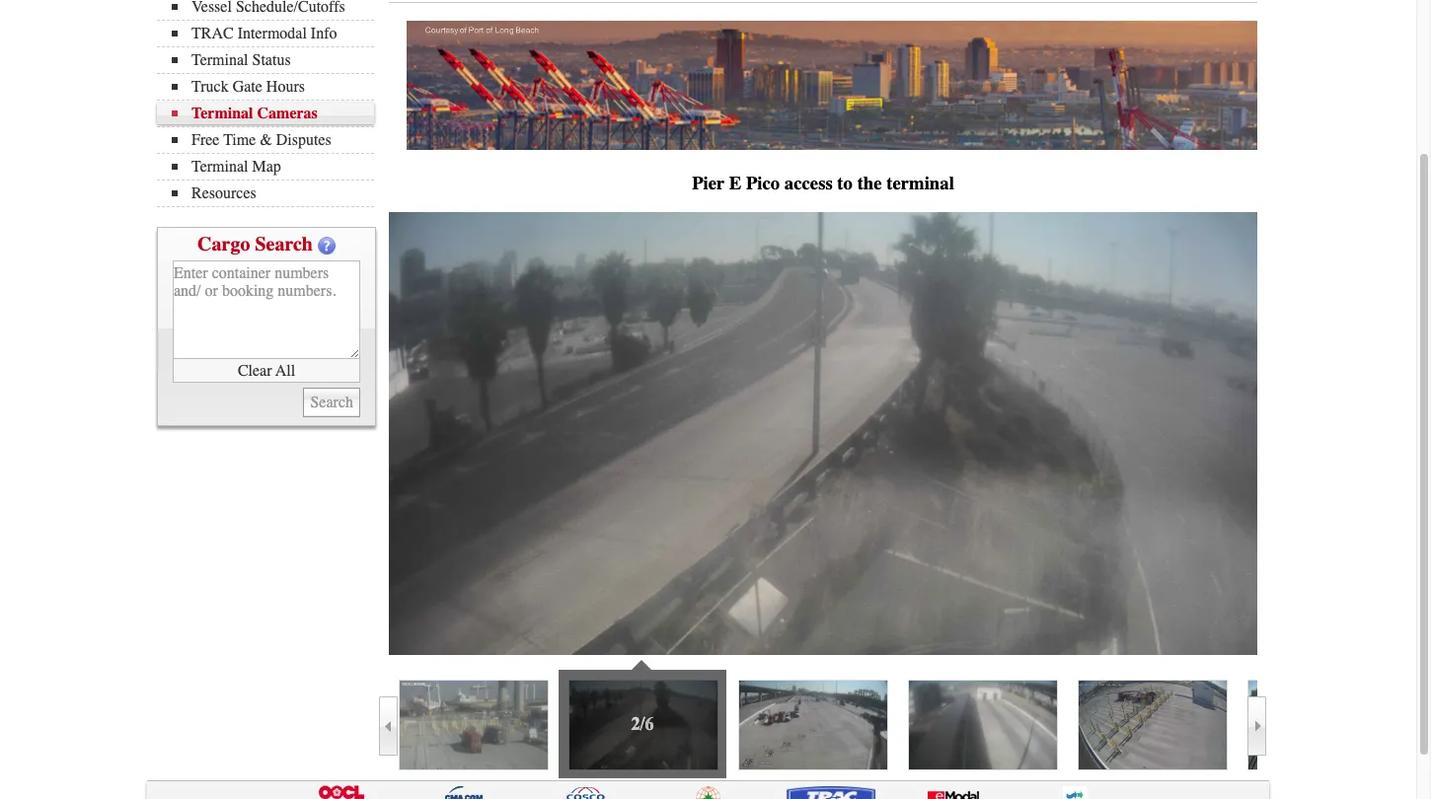Task type: locate. For each thing, give the bounding box(es) containing it.
time
[[223, 131, 256, 149]]

cameras
[[257, 105, 318, 122]]

hours
[[266, 78, 305, 96]]

None submit
[[303, 388, 360, 418]]

e
[[729, 172, 742, 194]]

free time & disputes link
[[172, 131, 374, 149]]

intermodal
[[238, 25, 307, 42]]

1 vertical spatial terminal
[[191, 105, 253, 122]]

trac intermodal info terminal status truck gate hours terminal cameras free time & disputes terminal map resources
[[191, 25, 337, 202]]

2 vertical spatial terminal
[[191, 158, 248, 176]]

terminal status link
[[172, 51, 374, 69]]

terminal map link
[[172, 158, 374, 176]]

1 terminal from the top
[[191, 51, 248, 69]]

clear all button
[[173, 359, 360, 383]]

info
[[311, 25, 337, 42]]

clear all
[[238, 362, 295, 380]]

0 vertical spatial terminal
[[191, 51, 248, 69]]

terminal
[[191, 51, 248, 69], [191, 105, 253, 122], [191, 158, 248, 176]]

disputes
[[276, 131, 331, 149]]

terminal down trac
[[191, 51, 248, 69]]

pico
[[746, 172, 780, 194]]

terminal up resources on the top left of the page
[[191, 158, 248, 176]]

pier e pico access to the terminal
[[692, 172, 954, 194]]

menu bar
[[157, 0, 384, 207]]

terminal down 'truck'
[[191, 105, 253, 122]]

trac
[[191, 25, 234, 42]]



Task type: vqa. For each thing, say whether or not it's contained in the screenshot.
Clear All Button
yes



Task type: describe. For each thing, give the bounding box(es) containing it.
cargo search
[[197, 233, 313, 256]]

gate
[[233, 78, 262, 96]]

trac intermodal info link
[[172, 25, 374, 42]]

to
[[837, 172, 853, 194]]

access
[[785, 172, 833, 194]]

resources
[[191, 185, 256, 202]]

status
[[252, 51, 291, 69]]

&
[[260, 131, 272, 149]]

clear
[[238, 362, 272, 380]]

free
[[191, 131, 220, 149]]

terminal cameras link
[[172, 105, 374, 122]]

all
[[275, 362, 295, 380]]

search
[[255, 233, 313, 256]]

2 terminal from the top
[[191, 105, 253, 122]]

cargo
[[197, 233, 250, 256]]

Enter container numbers and/ or booking numbers.  text field
[[173, 261, 360, 359]]

truck
[[191, 78, 229, 96]]

the
[[857, 172, 882, 194]]

menu bar containing trac intermodal info
[[157, 0, 384, 207]]

resources link
[[172, 185, 374, 202]]

terminal
[[887, 172, 954, 194]]

truck gate hours link
[[172, 78, 374, 96]]

3 terminal from the top
[[191, 158, 248, 176]]

pier
[[692, 172, 725, 194]]

map
[[252, 158, 281, 176]]

2/6
[[631, 714, 654, 735]]



